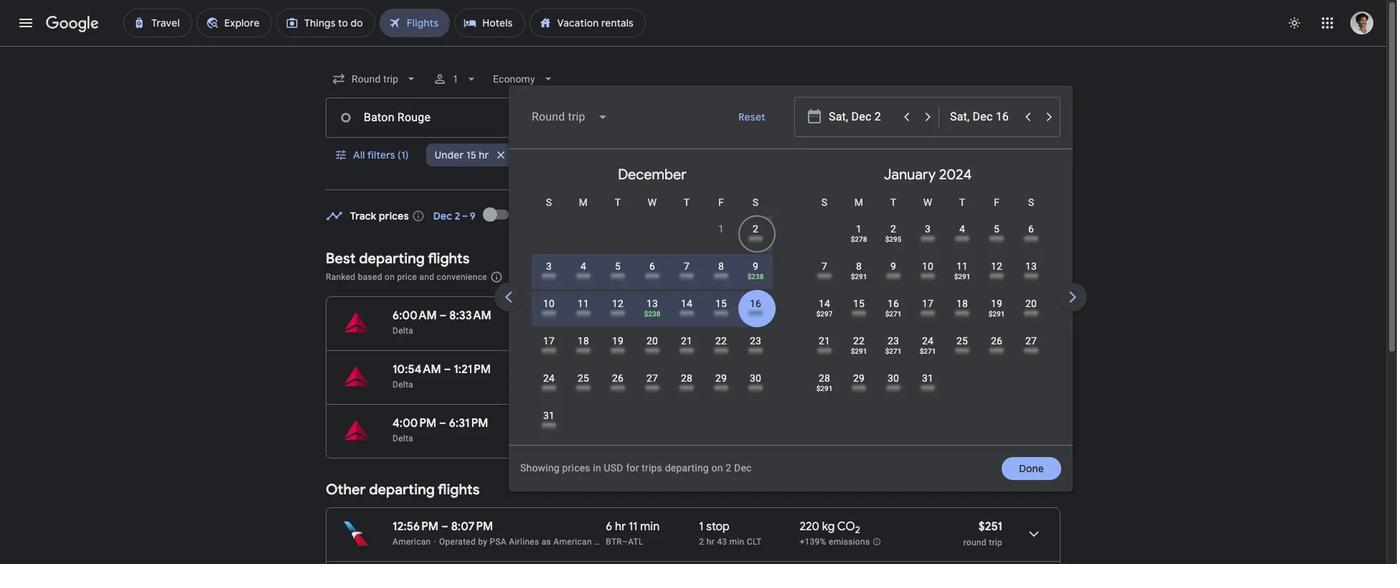 Task type: locate. For each thing, give the bounding box(es) containing it.
0 horizontal spatial 30
[[750, 372, 761, 384]]

30 ???? for tue, jan 30 element
[[886, 372, 900, 393]]

18 left 238 us dollars text box
[[957, 298, 968, 309]]

mon, jan 29 element
[[853, 371, 865, 385]]

delta for 4:00 pm
[[393, 433, 413, 443]]

departing up 12:56 pm
[[369, 481, 435, 499]]

learn more about ranking image
[[490, 271, 503, 283]]

1 horizontal spatial 13
[[1025, 261, 1037, 272]]

5 ????
[[990, 223, 1004, 243], [611, 261, 625, 281]]

8 inside 8 ????
[[718, 261, 724, 272]]

22 inside 22 ????
[[715, 335, 727, 347]]

10:54 am
[[393, 362, 441, 377]]

Return text field
[[950, 98, 1016, 136]]

1 m from the left
[[579, 197, 588, 208]]

26 ???? right the mon, dec 25 element
[[611, 372, 625, 393]]

1 horizontal spatial 18
[[957, 298, 968, 309]]

m up mon, jan 1 element
[[855, 197, 863, 208]]

row group
[[1066, 155, 1341, 439]]

11 inside 11 $291
[[957, 261, 968, 272]]

sort
[[1001, 270, 1021, 283]]

1 vertical spatial departing
[[665, 462, 709, 474]]

29
[[715, 372, 727, 384], [853, 372, 865, 384]]

m inside 'january 2024' row group
[[855, 197, 863, 208]]

30 ???? inside 'january 2024' row group
[[886, 372, 900, 393]]

1 stop flight. element
[[699, 520, 730, 536]]

$271 up wed, jan 31 element
[[920, 347, 936, 355]]

31 inside 'january 2024' row group
[[922, 372, 934, 384]]

1 horizontal spatial 15 ????
[[852, 298, 866, 318]]

trip down $251 text box
[[989, 538, 1003, 548]]

0 vertical spatial 31
[[922, 372, 934, 384]]

???? for sat, jan 13 element
[[1024, 273, 1038, 281]]

12 ???? inside 'january 2024' row group
[[990, 261, 1004, 281]]

passenger
[[874, 272, 916, 282]]

1 delta from the top
[[393, 326, 413, 336]]

s
[[546, 197, 552, 208], [753, 197, 759, 208], [822, 197, 828, 208], [1028, 197, 1034, 208]]

2 29 ???? from the left
[[852, 372, 866, 393]]

4 right wed, jan 3 element
[[959, 223, 965, 235]]

1 7 ???? from the left
[[680, 261, 694, 281]]

1 button
[[704, 222, 738, 256]]

round inside '$251 round trip'
[[964, 538, 987, 548]]

6 right +
[[649, 261, 655, 272]]

0 horizontal spatial 4 ????
[[576, 261, 590, 281]]

fees right bag
[[809, 272, 826, 282]]

21
[[681, 335, 693, 347], [819, 335, 830, 347]]

2 f from the left
[[994, 197, 1000, 208]]

, 238 us dollars element for 9
[[748, 273, 764, 281]]

0 vertical spatial departing
[[359, 250, 425, 268]]

1 vertical spatial 18 ????
[[576, 335, 590, 355]]

10 ???? inside 'january 2024' row group
[[921, 261, 935, 281]]

0 horizontal spatial 29 ????
[[714, 372, 728, 393]]

mon, dec 4 element
[[581, 259, 586, 273]]

operated by psa airlines as american eagle, psa airlines as american eagle
[[439, 537, 747, 547]]

2 as from the left
[[672, 537, 682, 547]]

m down stops popup button
[[579, 197, 588, 208]]

27 ???? for sat, jan 27 element
[[1024, 335, 1038, 355]]

1 vertical spatial avg
[[800, 380, 815, 390]]

1 21 from the left
[[681, 335, 693, 347]]

???? for sun, dec 10 element
[[542, 310, 556, 318]]

1 vertical spatial 20
[[647, 335, 658, 347]]

1 29 from the left
[[715, 372, 727, 384]]

1 9 from the left
[[753, 261, 759, 272]]

30 for tue, jan 30 element
[[888, 372, 899, 384]]

departing inside search box
[[665, 462, 709, 474]]

1 horizontal spatial 24
[[922, 335, 934, 347]]

30
[[750, 372, 761, 384], [888, 372, 899, 384]]

0 vertical spatial nonstop flight. element
[[699, 309, 744, 325]]

0 vertical spatial 10 ????
[[921, 261, 935, 281]]

prices inside find the best price 'region'
[[379, 209, 409, 222]]

0 horizontal spatial 6
[[606, 520, 612, 534]]

19 right mon, dec 18 element
[[612, 335, 624, 347]]

???? for wed, jan 10 element
[[921, 273, 935, 281]]

???? for thu, dec 7 element
[[680, 273, 694, 281]]

1 vertical spatial 4 ????
[[576, 261, 590, 281]]

wed, jan 24 element
[[922, 334, 934, 348]]

hr inside 1 stop 2 hr 43 min clt
[[707, 537, 715, 547]]

26
[[991, 335, 1003, 347], [612, 372, 624, 384]]

2 vertical spatial 11
[[629, 520, 638, 534]]

???? for fri, jan 5 element
[[990, 235, 1004, 243]]

prices left the in
[[562, 462, 590, 474]]

1 horizontal spatial 21 ????
[[818, 335, 832, 355]]

18 ???? left 238 us dollars text box
[[955, 298, 969, 318]]

track prices
[[350, 209, 409, 222]]

and right price
[[419, 272, 434, 282]]

2 fees from the left
[[809, 272, 826, 282]]

2 22 from the left
[[853, 335, 865, 347]]

, 291 us dollars element
[[851, 273, 867, 281], [954, 273, 970, 281], [989, 310, 1005, 318], [851, 347, 867, 355], [816, 385, 833, 393]]

bags button
[[659, 144, 716, 166]]

2 inside the 2 ????
[[753, 223, 759, 235]]

0 horizontal spatial 16
[[750, 298, 761, 309]]

20 down total duration 1 hr 33 min. element
[[647, 335, 658, 347]]

1 vertical spatial dec
[[734, 462, 752, 474]]

0 horizontal spatial 24
[[543, 372, 555, 384]]

7 ????
[[680, 261, 694, 281], [818, 261, 832, 281]]

$291 for 22
[[851, 347, 867, 355]]

???? for sat, jan 6 element
[[1024, 235, 1038, 243]]

1 horizontal spatial as
[[672, 537, 682, 547]]

9 for 9 ????
[[891, 261, 896, 272]]

0 vertical spatial trip
[[989, 327, 1003, 337]]

16 down "charges"
[[750, 298, 761, 309]]

s up sat, dec 2, departure date. element
[[753, 197, 759, 208]]

15 inside 'january 2024' row group
[[853, 298, 865, 309]]

sun, jan 14 element
[[819, 296, 830, 311]]

28 inside 28 ????
[[681, 372, 693, 384]]

10 for sun, dec 10 element
[[543, 298, 555, 309]]

1 vertical spatial 12 ????
[[611, 298, 625, 318]]

row containing 21
[[807, 327, 1048, 368]]

12
[[991, 261, 1003, 272], [612, 298, 624, 309]]

12 ???? up fri, jan 19 "element"
[[990, 261, 1004, 281]]

delta down 4:00 pm text box
[[393, 433, 413, 443]]

1 30 ???? from the left
[[749, 372, 763, 393]]

6 right fri, jan 5 element
[[1028, 223, 1034, 235]]

3 ????
[[921, 223, 935, 243], [542, 261, 556, 281]]

w up wed, jan 3 element
[[923, 197, 932, 208]]

0 horizontal spatial 5
[[615, 261, 621, 272]]

2 up +139% emissions
[[855, 524, 860, 536]]

co inside kg co 2 avg emissions
[[829, 309, 846, 323]]

29 ???? right 28 ????
[[714, 372, 728, 393]]

kg for kg co 2 avg emissions
[[813, 309, 826, 323]]

2 7 from the left
[[822, 261, 827, 272]]

1 vertical spatial emissions
[[817, 380, 858, 390]]

3 ???? inside row
[[542, 261, 556, 281]]

27 ???? inside 'january 2024' row group
[[1024, 335, 1038, 355]]

tue, jan 9 element
[[891, 259, 896, 273]]

$291 for 8
[[851, 273, 867, 281]]

for right wed, dec 6 "element"
[[657, 272, 669, 282]]

, 238 us dollars element
[[748, 273, 764, 281], [644, 310, 660, 318]]

25 ???? inside 'january 2024' row group
[[955, 335, 969, 355]]

24 left the mon, dec 25 element
[[543, 372, 555, 384]]

december row group
[[515, 155, 790, 443]]

1 vertical spatial 4
[[581, 261, 586, 272]]

27 ????
[[1024, 335, 1038, 355], [645, 372, 659, 393]]

departing for best departing flights
[[359, 250, 425, 268]]

19 ????
[[611, 335, 625, 355]]

1 21 ???? from the left
[[680, 335, 694, 355]]

18 ???? inside december row group
[[576, 335, 590, 355]]

7 left fri, dec 8 element
[[684, 261, 690, 272]]

0 vertical spatial 13
[[1025, 261, 1037, 272]]

departing up ranked based on price and convenience
[[359, 250, 425, 268]]

prices
[[379, 209, 409, 222], [562, 462, 590, 474]]

5 ???? inside 'january 2024' row group
[[990, 223, 1004, 243]]

f
[[718, 197, 724, 208], [994, 197, 1000, 208]]

???? for mon, dec 11 element
[[576, 310, 590, 318]]

$271 up tue, jan 30 element
[[885, 347, 902, 355]]

25 right sun, dec 24 element at left
[[578, 372, 589, 384]]

4 ???? inside row
[[576, 261, 590, 281]]

mon, dec 25 element
[[578, 371, 589, 385]]

1 hr 27 min btr – atl
[[606, 362, 661, 390]]

required
[[571, 272, 604, 282]]

7 inside december row group
[[684, 261, 690, 272]]

6 for total duration 6 hr 11 min. element
[[606, 520, 612, 534]]

Arrival time: 6:31 PM. text field
[[449, 416, 488, 431]]

1 w from the left
[[648, 197, 657, 208]]

???? for wed, jan 3 element
[[921, 235, 935, 243]]

0 horizontal spatial 10 ????
[[542, 298, 556, 318]]

4 ???? right include
[[576, 261, 590, 281]]

6 for wed, dec 6 "element"
[[649, 261, 655, 272]]

main menu image
[[17, 14, 34, 32]]

0 vertical spatial 27 ????
[[1024, 335, 1038, 355]]

– inside 6 hr 11 min btr – atl
[[622, 537, 628, 547]]

17 ???? inside 'january 2024' row group
[[921, 298, 935, 318]]

25 ???? inside december row group
[[576, 372, 590, 393]]

1 hr 33 min btr – atl
[[606, 309, 661, 336]]

???? for thu, dec 28 element
[[680, 385, 694, 393]]

0 vertical spatial 26
[[991, 335, 1003, 347]]

10 inside december row group
[[543, 298, 555, 309]]

american down 12:56 pm
[[393, 537, 431, 547]]

17 ???? down the passenger assistance button
[[921, 298, 935, 318]]

0 vertical spatial 11
[[957, 261, 968, 272]]

, 291 us dollars element down kg co
[[816, 385, 833, 393]]

1 horizontal spatial 31
[[922, 372, 934, 384]]

1 horizontal spatial 4 ????
[[955, 223, 969, 243]]

Arrival time: 1:21 PM. text field
[[454, 362, 491, 377]]

thu, dec 14 element
[[681, 296, 693, 311]]

None search field
[[326, 62, 1341, 492]]

None text field
[[326, 98, 551, 138]]

1 trip from the top
[[989, 327, 1003, 337]]

0 horizontal spatial on
[[385, 272, 395, 282]]

2 9 from the left
[[891, 261, 896, 272]]

main content
[[326, 197, 1061, 564]]

???? for sun, dec 24 element at left
[[542, 385, 556, 393]]

thu, dec 21 element
[[681, 334, 693, 348]]

delta down 10:54 am
[[393, 380, 413, 390]]

atl inside 1 hr 27 min btr – atl
[[628, 380, 644, 390]]

atl for 33
[[628, 326, 644, 336]]

???? for thu, dec 14 element
[[680, 310, 694, 318]]

2 horizontal spatial 11
[[957, 261, 968, 272]]

2 horizontal spatial 6
[[1028, 223, 1034, 235]]

???? for "fri, jan 26" element
[[990, 347, 1004, 355]]

26 ???? down 238 us dollars text box
[[990, 335, 1004, 355]]

– inside 4:00 pm – 6:31 pm delta
[[439, 416, 446, 431]]

Return text field
[[949, 98, 1015, 137]]

0 vertical spatial 18 ????
[[955, 298, 969, 318]]

s up sat, jan 6 element
[[1028, 197, 1034, 208]]

1 vertical spatial 5 ????
[[611, 261, 625, 281]]

11 down required at left
[[578, 298, 589, 309]]

2 30 from the left
[[888, 372, 899, 384]]

1 fees from the left
[[638, 272, 655, 282]]

18 ????
[[955, 298, 969, 318], [576, 335, 590, 355]]

, 271 us dollars element up wed, jan 31 element
[[920, 347, 936, 355]]

sat, jan 27 element
[[1025, 334, 1037, 348]]

1 horizontal spatial on
[[712, 462, 723, 474]]

btr down total duration 6 hr 11 min. element
[[606, 537, 622, 547]]

departing right "trips"
[[665, 462, 709, 474]]

21 ????
[[680, 335, 694, 355], [818, 335, 832, 355]]

w inside 'january 2024' row group
[[923, 197, 932, 208]]

17 inside december row group
[[543, 335, 555, 347]]

26 ???? inside 'january 2024' row group
[[990, 335, 1004, 355]]

25 right wed, jan 24 element
[[957, 335, 968, 347]]

16 inside 16 $271
[[888, 298, 899, 309]]

13
[[1025, 261, 1037, 272], [647, 298, 658, 309]]

29 ???? inside 'january 2024' row group
[[852, 372, 866, 393]]

1 29 ???? from the left
[[714, 372, 728, 393]]

11 left the fri, jan 12 element
[[957, 261, 968, 272]]

Departure time: 6:00 AM. text field
[[393, 309, 437, 323]]

22 ????
[[714, 335, 728, 355]]

2 inside 220 kg co 2
[[855, 524, 860, 536]]

times button
[[784, 144, 846, 166]]

2 horizontal spatial $238
[[977, 309, 1003, 323]]

0 vertical spatial co
[[829, 309, 846, 323]]

hr for 1 hr 27 min
[[613, 362, 624, 377]]

delta for 6:00 am
[[393, 326, 413, 336]]

18 inside 'january 2024' row group
[[957, 298, 968, 309]]

25 inside 'january 2024' row group
[[957, 335, 968, 347]]

filters
[[367, 149, 395, 161]]

2 16 from the left
[[888, 298, 899, 309]]

$291 for 28
[[816, 385, 833, 393]]

31 for sun, dec 31 element
[[543, 410, 555, 421]]

30 ???? right fri, dec 29 element
[[749, 372, 763, 393]]

$291 down kg co
[[816, 385, 833, 393]]

, 291 us dollars element for 28
[[816, 385, 833, 393]]

15 ????
[[714, 298, 728, 318], [852, 298, 866, 318]]

0 horizontal spatial w
[[648, 197, 657, 208]]

2 vertical spatial co
[[837, 520, 855, 534]]

t
[[615, 197, 621, 208], [684, 197, 690, 208], [890, 197, 897, 208], [959, 197, 965, 208]]

1 7 from the left
[[684, 261, 690, 272]]

9 for 9 $238
[[753, 261, 759, 272]]

10 ???? for sun, dec 10 element
[[542, 298, 556, 318]]

avg left 28 $291
[[800, 380, 815, 390]]

sat, jan 6 element
[[1028, 222, 1034, 236]]

dec left 2 – 9
[[433, 209, 452, 222]]

mon, dec 11 element
[[578, 296, 589, 311]]

atl inside 1 hr 33 min btr – atl
[[628, 326, 644, 336]]

2 21 from the left
[[819, 335, 830, 347]]

29 for fri, dec 29 element
[[715, 372, 727, 384]]

2 nonstop flight. element from the top
[[699, 362, 744, 379]]

19 for 19 $291
[[991, 298, 1003, 309]]

2 14 from the left
[[819, 298, 830, 309]]

15 ???? inside 'january 2024' row group
[[852, 298, 866, 318]]

2 horizontal spatial 15
[[853, 298, 865, 309]]

1 vertical spatial 3
[[546, 261, 552, 272]]

0 horizontal spatial 4
[[581, 261, 586, 272]]

fri, dec 8 element
[[718, 259, 724, 273]]

hr left 33
[[613, 309, 624, 323]]

19
[[991, 298, 1003, 309], [612, 335, 624, 347]]

flights for best departing flights
[[428, 250, 470, 268]]

row containing 24
[[532, 365, 773, 405]]

0 vertical spatial 5 ????
[[990, 223, 1004, 243]]

$271 for 23
[[885, 347, 902, 355]]

fees
[[638, 272, 655, 282], [809, 272, 826, 282]]

8
[[718, 261, 724, 272], [856, 261, 862, 272]]

, 271 us dollars element
[[885, 310, 902, 318], [885, 347, 902, 355], [920, 347, 936, 355]]

1 vertical spatial trip
[[989, 538, 1003, 548]]

1 23 from the left
[[750, 335, 761, 347]]

???? for tue, jan 9 "element"
[[886, 273, 900, 281]]

btr inside 1 hr 33 min btr – atl
[[606, 326, 622, 336]]

25 inside december row group
[[578, 372, 589, 384]]

14 inside 14 ????
[[681, 298, 693, 309]]

$291 up "fri, jan 26" element
[[989, 310, 1005, 318]]

29 right kg co
[[853, 372, 865, 384]]

row containing 14
[[807, 290, 1048, 331]]

31 inside december row group
[[543, 410, 555, 421]]

nonstop flight. element down 22 ???? on the right
[[699, 362, 744, 379]]

mon, jan 8 element
[[856, 259, 862, 273]]

1 vertical spatial for
[[626, 462, 639, 474]]

fri, jan 19 element
[[991, 296, 1003, 311]]

17 ???? for the wed, jan 17 element
[[921, 298, 935, 318]]

thu, jan 11 element
[[957, 259, 968, 273]]

24 inside 24 $271
[[922, 335, 934, 347]]

12 left 33
[[612, 298, 624, 309]]

0 horizontal spatial 7
[[684, 261, 690, 272]]

+139%
[[800, 537, 827, 547]]

based
[[358, 272, 382, 282]]

31
[[922, 372, 934, 384], [543, 410, 555, 421]]

13 inside 13 ????
[[1025, 261, 1037, 272]]

23 $271
[[885, 335, 902, 355]]

round
[[964, 327, 987, 337], [964, 538, 987, 548]]

1 btr from the top
[[606, 326, 622, 336]]

, 238 us dollars element up sat, dec 16, departure date. element
[[748, 273, 764, 281]]

2 29 from the left
[[853, 372, 865, 384]]

f up fri, jan 5 element
[[994, 197, 1000, 208]]

departing
[[359, 250, 425, 268], [665, 462, 709, 474], [369, 481, 435, 499]]

track
[[350, 209, 376, 222]]

1 t from the left
[[615, 197, 621, 208]]

1 horizontal spatial 22
[[853, 335, 865, 347]]

flights up "convenience"
[[428, 250, 470, 268]]

31 ???? inside 'january 2024' row group
[[921, 372, 935, 393]]

1 horizontal spatial 20 ????
[[1024, 298, 1038, 318]]

11 $291
[[954, 261, 970, 281]]

4 inside december row group
[[581, 261, 586, 272]]

2 – 9
[[455, 209, 476, 222]]

0 vertical spatial 3 ????
[[921, 223, 935, 243]]

7 for thu, dec 7 element
[[684, 261, 690, 272]]

1 vertical spatial 27 ????
[[645, 372, 659, 393]]

by:
[[1023, 270, 1038, 283]]

0 horizontal spatial 20
[[647, 335, 658, 347]]

row containing 17
[[532, 327, 773, 368]]

– inside 1 hr 33 min btr – atl
[[622, 326, 628, 336]]

1 inside 1 hr 33 min btr – atl
[[606, 309, 610, 323]]

0 vertical spatial 18
[[957, 298, 968, 309]]

delta inside 6:00 am – 8:33 am delta
[[393, 326, 413, 336]]

10 ???? down include
[[542, 298, 556, 318]]

1 horizontal spatial psa
[[621, 537, 637, 547]]

20 ???? up total duration 1 hr 27 min. element
[[645, 335, 659, 355]]

19 inside 19 $291
[[991, 298, 1003, 309]]

2 s from the left
[[753, 197, 759, 208]]

6 ???? inside 'january 2024' row group
[[1024, 223, 1038, 243]]

round inside $238 round trip
[[964, 327, 987, 337]]

leaves baton rouge metropolitan airport at 4:00 pm on saturday, december 2 and arrives at hartsfield-jackson atlanta international airport at 6:31 pm on saturday, december 2. element
[[393, 416, 488, 431]]

0 vertical spatial 20
[[1025, 298, 1037, 309]]

fri, jan 5 element
[[994, 222, 1000, 236]]

25
[[957, 335, 968, 347], [578, 372, 589, 384]]

3 delta from the top
[[393, 433, 413, 443]]

26 ????
[[990, 335, 1004, 355], [611, 372, 625, 393]]

mon, jan 15 element
[[853, 296, 865, 311]]

tue, jan 30 element
[[888, 371, 899, 385]]

???? for wed, jan 31 element
[[921, 385, 935, 393]]

$238 up "fri, jan 26" element
[[977, 309, 1003, 323]]

2 15 ???? from the left
[[852, 298, 866, 318]]

tue, dec 12 element
[[612, 296, 624, 311]]

0 horizontal spatial 11
[[578, 298, 589, 309]]

7 ???? up thu, dec 14 element
[[680, 261, 694, 281]]

28
[[681, 372, 693, 384], [819, 372, 830, 384]]

2 vertical spatial btr
[[606, 537, 622, 547]]

6 inside 'january 2024' row group
[[1028, 223, 1034, 235]]

25 ???? right 24 $271
[[955, 335, 969, 355]]

3
[[925, 223, 931, 235], [546, 261, 552, 272]]

for right usd
[[626, 462, 639, 474]]

19 for 19 ????
[[612, 335, 624, 347]]

26 down 238 us dollars text box
[[991, 335, 1003, 347]]

fri, jan 26 element
[[991, 334, 1003, 348]]

tue, jan 2 element
[[891, 222, 896, 236]]

31 ???? for wed, jan 31 element
[[921, 372, 935, 393]]

19 $291
[[989, 298, 1005, 318]]

21 inside 'january 2024' row group
[[819, 335, 830, 347]]

???? for thu, dec 21 element
[[680, 347, 694, 355]]

5 inside 'january 2024' row group
[[994, 223, 1000, 235]]

0 horizontal spatial 8
[[718, 261, 724, 272]]

2 vertical spatial atl
[[628, 537, 644, 547]]

wed, dec 6 element
[[649, 259, 655, 273]]

0 horizontal spatial 26
[[612, 372, 624, 384]]

, 291 us dollars element right may
[[851, 273, 867, 281]]

min for 1 hr 27 min
[[642, 362, 661, 377]]

hr inside 6 hr 11 min btr – atl
[[615, 520, 626, 534]]

1 horizontal spatial m
[[855, 197, 863, 208]]

???? for fri, dec 8 element
[[714, 273, 728, 281]]

1 22 from the left
[[715, 335, 727, 347]]

tue, jan 23 element
[[888, 334, 899, 348]]

0 horizontal spatial 7 ????
[[680, 261, 694, 281]]

1 horizontal spatial 29 ????
[[852, 372, 866, 393]]

26 inside december row group
[[612, 372, 624, 384]]

adult.
[[678, 272, 701, 282]]

airlines down total duration 6 hr 11 min. element
[[640, 537, 670, 547]]

0 vertical spatial round
[[964, 327, 987, 337]]

1 vertical spatial 25 ????
[[576, 372, 590, 393]]

22 for 22 ????
[[715, 335, 727, 347]]

airlines right by
[[509, 537, 539, 547]]

1 horizontal spatial and
[[774, 272, 789, 282]]

30 ???? for "sat, dec 30" 'element'
[[749, 372, 763, 393]]

0 horizontal spatial 23
[[750, 335, 761, 347]]

row containing 3
[[532, 253, 773, 294]]

0 horizontal spatial 31
[[543, 410, 555, 421]]

0 horizontal spatial 10
[[543, 298, 555, 309]]

4
[[959, 223, 965, 235], [581, 261, 586, 272]]

12 ????
[[990, 261, 1004, 281], [611, 298, 625, 318]]

2 8 from the left
[[856, 261, 862, 272]]

23 for 23 ????
[[750, 335, 761, 347]]

0 vertical spatial btr
[[606, 326, 622, 336]]

5 inside december row group
[[615, 261, 621, 272]]

26 ???? for tue, dec 26 element
[[611, 372, 625, 393]]

14
[[681, 298, 693, 309], [819, 298, 830, 309]]

btr
[[606, 326, 622, 336], [606, 380, 622, 390], [606, 537, 622, 547]]

0 horizontal spatial 9
[[753, 261, 759, 272]]

as down total duration 6 hr 11 min. element
[[672, 537, 682, 547]]

american left 'eagle,'
[[554, 537, 592, 547]]

18 for mon, dec 18 element
[[578, 335, 589, 347]]

hr right under
[[479, 149, 489, 161]]

1 30 from the left
[[750, 372, 761, 384]]

12 inside 'january 2024' row group
[[991, 261, 1003, 272]]

prices
[[512, 272, 537, 282]]

delta inside the 10:54 am – 1:21 pm delta
[[393, 380, 413, 390]]

flights
[[428, 250, 470, 268], [438, 481, 480, 499]]

21 ???? inside 'january 2024' row group
[[818, 335, 832, 355]]

18 ???? for thu, jan 18 element
[[955, 298, 969, 318]]

– inside 6:00 am – 8:33 am delta
[[440, 309, 447, 323]]

2 psa from the left
[[621, 537, 637, 547]]

2 30 ???? from the left
[[886, 372, 900, 393]]

14 up $297
[[819, 298, 830, 309]]

5 ???? up the fri, jan 12 element
[[990, 223, 1004, 243]]

28 left mon, jan 29 element
[[819, 372, 830, 384]]

0 horizontal spatial 25 ????
[[576, 372, 590, 393]]

17 ????
[[921, 298, 935, 318], [542, 335, 556, 355]]

2 7 ???? from the left
[[818, 261, 832, 281]]

2 right fri, dec 1 element
[[753, 223, 759, 235]]

6 ???? inside december row group
[[645, 261, 659, 281]]

Arrival time: 8:33 AM. text field
[[449, 309, 491, 323]]

27 inside december row group
[[647, 372, 658, 384]]

tue, dec 26 element
[[612, 371, 624, 385]]

10 left thu, jan 11 element
[[922, 261, 934, 272]]

1 28 from the left
[[681, 372, 693, 384]]

7 ???? inside december row group
[[680, 261, 694, 281]]

4:00 pm
[[393, 416, 437, 431]]

swap origin and destination. image
[[545, 109, 563, 126]]

min down wed, dec 20 element in the bottom of the page
[[642, 362, 661, 377]]

hr up 'eagle,'
[[615, 520, 626, 534]]

2 nonstop from the top
[[699, 362, 744, 377]]

2 delta from the top
[[393, 380, 413, 390]]

mon, jan 22 element
[[853, 334, 865, 348]]

1 horizontal spatial f
[[994, 197, 1000, 208]]

???? for tue, dec 19 element
[[611, 347, 625, 355]]

24 $271
[[920, 335, 936, 355]]

$291 right may
[[851, 273, 867, 281]]

btr for 1 hr 27 min
[[606, 380, 622, 390]]

1 8 from the left
[[718, 261, 724, 272]]

total duration 1 hr 33 min. element
[[606, 309, 699, 325]]

0 horizontal spatial 3 ????
[[542, 261, 556, 281]]

Departure text field
[[829, 98, 895, 136]]

0 horizontal spatial 27
[[627, 362, 639, 377]]

1 15 ???? from the left
[[714, 298, 728, 318]]

dec inside search box
[[734, 462, 752, 474]]

4 for thu, jan 4 element
[[959, 223, 965, 235]]

16 inside '16 ????'
[[750, 298, 761, 309]]

nonstop for 1 hr 27 min
[[699, 362, 744, 377]]

trips
[[642, 462, 662, 474]]

3 t from the left
[[890, 197, 897, 208]]

0 horizontal spatial 29
[[715, 372, 727, 384]]

29 ???? inside december row group
[[714, 372, 728, 393]]

1 16 from the left
[[750, 298, 761, 309]]

1 vertical spatial 24
[[543, 372, 555, 384]]

s down times "popup button"
[[822, 197, 828, 208]]

1 f from the left
[[718, 197, 724, 208]]

1 nonstop from the top
[[699, 309, 744, 323]]

min up operated by psa airlines as american eagle, psa airlines as american eagle
[[640, 520, 660, 534]]

nonstop flight. element
[[699, 309, 744, 325], [699, 362, 744, 379]]

2 atl from the top
[[628, 380, 644, 390]]

4 t from the left
[[959, 197, 965, 208]]

2
[[753, 223, 759, 235], [891, 223, 896, 235], [846, 313, 852, 325], [726, 462, 732, 474], [855, 524, 860, 536], [699, 537, 704, 547]]

1 vertical spatial 17
[[543, 335, 555, 347]]

loading results progress bar
[[0, 46, 1386, 49]]

7 ???? inside 'january 2024' row group
[[818, 261, 832, 281]]

23
[[750, 335, 761, 347], [888, 335, 899, 347]]

done
[[1019, 462, 1044, 475]]

fri, jan 12 element
[[991, 259, 1003, 273]]

12 ???? left 33
[[611, 298, 625, 318]]

5 for fri, jan 5 element
[[994, 223, 1000, 235]]

1 inside 1 hr 27 min btr – atl
[[606, 362, 610, 377]]

sat, dec 2, departure date. element
[[753, 222, 759, 236]]

connecting airports
[[946, 149, 1042, 161]]

21 ???? up kg co
[[818, 335, 832, 355]]

8 for 8 ????
[[718, 261, 724, 272]]

0 vertical spatial 19
[[991, 298, 1003, 309]]

1 horizontal spatial 8
[[856, 261, 862, 272]]

3 inside 'january 2024' row group
[[925, 223, 931, 235]]

3 for sun, dec 3 element
[[546, 261, 552, 272]]

20 inside row group
[[1025, 298, 1037, 309]]

???? for mon, jan 29 element
[[852, 385, 866, 393]]

2 w from the left
[[923, 197, 932, 208]]

0 horizontal spatial 26 ????
[[611, 372, 625, 393]]

2 trip from the top
[[989, 538, 1003, 548]]

2 t from the left
[[684, 197, 690, 208]]

6 inside 6 hr 11 min btr – atl
[[606, 520, 612, 534]]

14 for 14 ????
[[681, 298, 693, 309]]

grid containing december
[[515, 155, 1341, 454]]

thu, jan 18 element
[[957, 296, 968, 311]]

0 vertical spatial dec
[[433, 209, 452, 222]]

1 vertical spatial on
[[712, 462, 723, 474]]

fees right +
[[638, 272, 655, 282]]

1 vertical spatial 25
[[578, 372, 589, 384]]

prices left learn more about tracked prices image
[[379, 209, 409, 222]]

0 horizontal spatial 25
[[578, 372, 589, 384]]

0 horizontal spatial prices
[[379, 209, 409, 222]]

2 horizontal spatial american
[[684, 537, 723, 547]]

251 US dollars text field
[[979, 520, 1003, 534]]

thu, dec 28 element
[[681, 371, 693, 385]]

27 ???? right "fri, jan 26" element
[[1024, 335, 1038, 355]]

btr inside 1 hr 27 min btr – atl
[[606, 380, 622, 390]]

15
[[466, 149, 476, 161], [715, 298, 727, 309], [853, 298, 865, 309]]

leaves baton rouge metropolitan airport at 12:56 pm on saturday, december 2 and arrives at hartsfield-jackson atlanta international airport at 8:07 pm on saturday, december 2. element
[[393, 520, 493, 534]]

nonstop flight. element for 1 hr 33 min
[[699, 309, 744, 325]]

21 ???? inside december row group
[[680, 335, 694, 355]]

25 ???? right 24 ????
[[576, 372, 590, 393]]

0 horizontal spatial 18 ????
[[576, 335, 590, 355]]

price
[[730, 149, 754, 161]]

1 14 from the left
[[681, 298, 693, 309]]

3 ???? inside 'january 2024' row group
[[921, 223, 935, 243]]

american
[[393, 537, 431, 547], [554, 537, 592, 547], [684, 537, 723, 547]]

22 right thu, dec 21 element
[[715, 335, 727, 347]]

0 horizontal spatial for
[[626, 462, 639, 474]]

6:00 am – 8:33 am delta
[[393, 309, 491, 336]]

sun, jan 21 element
[[819, 334, 830, 348]]

15 ???? down optional
[[714, 298, 728, 318]]

0 horizontal spatial , 238 us dollars element
[[644, 310, 660, 318]]

flight details. leaves baton rouge metropolitan airport at 12:56 pm on saturday, december 2 and arrives at hartsfield-jackson atlanta international airport at 8:07 pm on saturday, december 2. image
[[1017, 517, 1051, 551]]

31 ???? right tue, jan 30 element
[[921, 372, 935, 393]]

2 round from the top
[[964, 538, 987, 548]]

17 inside 'january 2024' row group
[[922, 298, 934, 309]]

25 for the mon, dec 25 element
[[578, 372, 589, 384]]

trip inside $238 round trip
[[989, 327, 1003, 337]]

17
[[922, 298, 934, 309], [543, 335, 555, 347]]

0 horizontal spatial american
[[393, 537, 431, 547]]

26 down 19 ???? at the left bottom of page
[[612, 372, 624, 384]]

1 horizontal spatial for
[[657, 272, 669, 282]]

row
[[704, 210, 773, 256], [842, 210, 1048, 256], [532, 253, 773, 294], [807, 253, 1048, 294], [532, 290, 773, 331], [807, 290, 1048, 331], [532, 327, 773, 368], [807, 327, 1048, 368], [532, 365, 773, 405], [807, 365, 945, 405]]

emissions down $297
[[817, 326, 858, 336]]

, 295 us dollars element
[[885, 235, 902, 243]]

3 ???? right the prices
[[542, 261, 556, 281]]

2 21 ???? from the left
[[818, 335, 832, 355]]

27 inside 1 hr 27 min btr – atl
[[627, 362, 639, 377]]

wed, jan 3 element
[[925, 222, 931, 236]]

hr down 19 ???? at the left bottom of page
[[613, 362, 624, 377]]

2 btr from the top
[[606, 380, 622, 390]]

3 right the prices
[[546, 261, 552, 272]]

10 ????
[[921, 261, 935, 281], [542, 298, 556, 318]]

sun, dec 31 element
[[543, 408, 555, 423]]

american down 1 stop flight. element
[[684, 537, 723, 547]]

2 28 from the left
[[819, 372, 830, 384]]

8 right may
[[856, 261, 862, 272]]

1 vertical spatial , 238 us dollars element
[[644, 310, 660, 318]]

1 avg from the top
[[800, 326, 815, 336]]

hr inside 1 hr 27 min btr – atl
[[613, 362, 624, 377]]

20 ???? inside 'january 2024' row group
[[1024, 298, 1038, 318]]

kg for kg co
[[813, 362, 826, 377]]

4 ???? for mon, dec 4 element
[[576, 261, 590, 281]]

25 ????
[[955, 335, 969, 355], [576, 372, 590, 393]]

1 round from the top
[[964, 327, 987, 337]]

12 inside december row group
[[612, 298, 624, 309]]

on up stop
[[712, 462, 723, 474]]

, 271 us dollars element up tue, jan 23 element
[[885, 310, 902, 318]]

3 btr from the top
[[606, 537, 622, 547]]

m for january 2024
[[855, 197, 863, 208]]

20 inside december row group
[[647, 335, 658, 347]]

22 $291
[[851, 335, 867, 355]]

grid
[[515, 155, 1341, 454]]

may
[[829, 272, 845, 282]]

connecting
[[946, 149, 1002, 161]]

20 ???? for sat, jan 20 element
[[1024, 298, 1038, 318]]

12 for the fri, jan 12 element
[[991, 261, 1003, 272]]

11 for 11 $291
[[957, 261, 968, 272]]

2 and from the left
[[774, 272, 789, 282]]

sort by: button
[[995, 263, 1061, 289]]

27 left thu, dec 28 element
[[647, 372, 658, 384]]

under 15 hr button
[[426, 138, 513, 172]]

0 horizontal spatial 27 ????
[[645, 372, 659, 393]]

???? for the wed, jan 17 element
[[921, 310, 935, 318]]

0 horizontal spatial 28
[[681, 372, 693, 384]]

24 inside 24 ????
[[543, 372, 555, 384]]

delta inside 4:00 pm – 6:31 pm delta
[[393, 433, 413, 443]]

20 ???? inside december row group
[[645, 335, 659, 355]]

reset button
[[722, 100, 783, 134]]

3 s from the left
[[822, 197, 828, 208]]

20 for wed, dec 20 element in the bottom of the page
[[647, 335, 658, 347]]

None field
[[326, 66, 424, 92], [488, 66, 561, 92], [520, 100, 620, 134], [326, 66, 424, 92], [488, 66, 561, 92], [520, 100, 620, 134]]

9 inside 9 ????
[[891, 261, 896, 272]]

3 ???? for sun, dec 3 element
[[542, 261, 556, 281]]

2 23 from the left
[[888, 335, 899, 347]]

min inside 1 hr 33 min btr – atl
[[642, 309, 661, 323]]

???? for sat, dec 2, departure date. element
[[749, 235, 763, 243]]

12 right thu, jan 11 element
[[991, 261, 1003, 272]]

3 atl from the top
[[628, 537, 644, 547]]

29 down 22 ???? on the right
[[715, 372, 727, 384]]

6:31 pm
[[449, 416, 488, 431]]

1 nonstop flight. element from the top
[[699, 309, 744, 325]]

mon, dec 18 element
[[578, 334, 589, 348]]

, 291 us dollars element up thu, jan 18 element
[[954, 273, 970, 281]]

1 atl from the top
[[628, 326, 644, 336]]

2 m from the left
[[855, 197, 863, 208]]

6 hr 11 min btr – atl
[[606, 520, 660, 547]]

???? for thu, jan 4 element
[[955, 235, 969, 243]]

round down 238 us dollars text box
[[964, 327, 987, 337]]



Task type: vqa. For each thing, say whether or not it's contained in the screenshot.


Task type: describe. For each thing, give the bounding box(es) containing it.
$295
[[885, 235, 902, 243]]

???? for tue, jan 30 element
[[886, 385, 900, 393]]

9 $238
[[748, 261, 764, 281]]

30 for "sat, dec 30" 'element'
[[750, 372, 761, 384]]

2 horizontal spatial airlines
[[640, 537, 670, 547]]

price
[[397, 272, 417, 282]]

tue, dec 5 element
[[615, 259, 621, 273]]

, 291 us dollars element for 8
[[851, 273, 867, 281]]

13 $238
[[644, 298, 660, 318]]

24 ????
[[542, 372, 556, 393]]

15 for fri, dec 15 element
[[715, 298, 727, 309]]

2 american from the left
[[554, 537, 592, 547]]

1 and from the left
[[419, 272, 434, 282]]

learn more about tracked prices image
[[412, 209, 425, 222]]

18 for thu, jan 18 element
[[957, 298, 968, 309]]

???? for thu, jan 18 element
[[955, 310, 969, 318]]

, 278 us dollars element
[[851, 235, 867, 243]]

fri, dec 1 element
[[718, 222, 724, 236]]

0 vertical spatial on
[[385, 272, 395, 282]]

21 ???? for thu, dec 21 element
[[680, 335, 694, 355]]

sat, jan 13 element
[[1025, 259, 1037, 273]]

co inside 220 kg co 2
[[837, 520, 855, 534]]

– up operated
[[441, 520, 448, 534]]

13 for 13 $238
[[647, 298, 658, 309]]

all filters (1)
[[353, 149, 409, 161]]

, 291 us dollars element for 22
[[851, 347, 867, 355]]

thu, jan 4 element
[[959, 222, 965, 236]]

Departure time: 10:54 AM. text field
[[393, 362, 441, 377]]

, 271 us dollars element for 16
[[885, 310, 902, 318]]

convenience
[[437, 272, 487, 282]]

wed, dec 27 element
[[647, 371, 658, 385]]

fri, dec 29 element
[[715, 371, 727, 385]]

26 for tue, dec 26 element
[[612, 372, 624, 384]]

ranked
[[326, 272, 356, 282]]

charges
[[740, 272, 772, 282]]

2024
[[939, 166, 972, 184]]

sun, jan 7 element
[[822, 259, 827, 273]]

25 ???? for thu, jan 25 element
[[955, 335, 969, 355]]

sat, dec 30 element
[[750, 371, 761, 385]]

1 $278
[[851, 223, 867, 243]]

airlines inside popup button
[[593, 149, 629, 161]]

2 up stop
[[726, 462, 732, 474]]

0 horizontal spatial airlines
[[509, 537, 539, 547]]

sat, dec 9 element
[[753, 259, 759, 273]]

10:54 am – 1:21 pm delta
[[393, 362, 491, 390]]

Arrival time: 8:07 PM. text field
[[451, 520, 493, 534]]

fri, dec 22 element
[[715, 334, 727, 348]]

$271 for 24
[[920, 347, 936, 355]]

other
[[326, 481, 366, 499]]

dec 2 – 9
[[433, 209, 476, 222]]

ranked based on price and convenience
[[326, 272, 487, 282]]

20 for sat, jan 20 element
[[1025, 298, 1037, 309]]

f for january 2024
[[994, 197, 1000, 208]]

round for $238
[[964, 327, 987, 337]]

$271 for 16
[[885, 310, 902, 318]]

bag fees button
[[792, 272, 826, 282]]

emissions
[[860, 149, 907, 161]]

fri, dec 15 element
[[715, 296, 727, 311]]

???? for sat, dec 23 element
[[749, 347, 763, 355]]

– inside 1 hr 27 min btr – atl
[[622, 380, 628, 390]]

24 for 24 ????
[[543, 372, 555, 384]]

???? for "sat, dec 30" 'element'
[[749, 385, 763, 393]]

29 ???? for mon, jan 29 element
[[852, 372, 866, 393]]

1 button
[[427, 62, 485, 96]]

under
[[435, 149, 464, 161]]

???? for sat, jan 27 element
[[1024, 347, 1038, 355]]

$291 for 11
[[954, 273, 970, 281]]

14 $297
[[816, 298, 833, 318]]

january
[[884, 166, 936, 184]]

mon, jan 1 element
[[856, 222, 862, 236]]

7 ???? for sun, jan 7 element
[[818, 261, 832, 281]]

???? for sat, dec 16, departure date. element
[[749, 310, 763, 318]]

2 inside kg co 2 avg emissions
[[846, 313, 852, 325]]

wed, dec 13 element
[[647, 296, 658, 311]]

prices for showing
[[562, 462, 590, 474]]

hr for 6 hr 11 min
[[615, 520, 626, 534]]

$251
[[979, 520, 1003, 534]]

row containing 10
[[532, 290, 773, 331]]

sat, jan 20 element
[[1025, 296, 1037, 311]]

$251 round trip
[[964, 520, 1003, 548]]

220
[[800, 520, 819, 534]]

tue, jan 16 element
[[888, 296, 899, 311]]

previous image
[[492, 280, 526, 314]]

???? for mon, dec 18 element
[[576, 347, 590, 355]]

eagle,
[[594, 537, 618, 547]]

leaves baton rouge metropolitan airport at 6:00 am on saturday, december 2 and arrives at hartsfield-jackson atlanta international airport at 8:33 am on saturday, december 2. element
[[393, 309, 491, 323]]

26 for "fri, jan 26" element
[[991, 335, 1003, 347]]

16 for 16 ????
[[750, 298, 761, 309]]

15 inside popup button
[[466, 149, 476, 161]]

4:00 pm – 6:31 pm delta
[[393, 416, 488, 443]]

12:56 pm
[[393, 520, 439, 534]]

???? for tue, dec 5 element
[[611, 273, 625, 281]]

6 ???? for sat, jan 6 element
[[1024, 223, 1038, 243]]

main content containing best departing flights
[[326, 197, 1061, 564]]

0 vertical spatial for
[[657, 272, 669, 282]]

sun, dec 10 element
[[543, 296, 555, 311]]

28 $291
[[816, 372, 833, 393]]

row containing 28
[[807, 365, 945, 405]]

11 for 11 ????
[[578, 298, 589, 309]]

all filters (1) button
[[326, 138, 420, 172]]

???? for fri, dec 29 element
[[714, 385, 728, 393]]

, 238 us dollars element for 13
[[644, 310, 660, 318]]

wed, dec 20 element
[[647, 334, 658, 348]]

emissions button
[[851, 144, 931, 166]]

other departing flights
[[326, 481, 480, 499]]

1 american from the left
[[393, 537, 431, 547]]

22 for 22 $291
[[853, 335, 865, 347]]

sat, dec 23 element
[[750, 334, 761, 348]]

dec inside find the best price 'region'
[[433, 209, 452, 222]]

1 psa from the left
[[490, 537, 507, 547]]

sort by:
[[1001, 270, 1038, 283]]

departing for other departing flights
[[369, 481, 435, 499]]

kg co 2 avg emissions
[[800, 309, 858, 336]]

8 ????
[[714, 261, 728, 281]]

sun, jan 28 element
[[819, 371, 830, 385]]

sun, dec 17 element
[[543, 334, 555, 348]]

thu, jan 25 element
[[957, 334, 968, 348]]

3 for wed, jan 3 element
[[925, 223, 931, 235]]

f for december
[[718, 197, 724, 208]]

8 for 8 $291
[[856, 261, 862, 272]]

best departing flights
[[326, 250, 470, 268]]

hr inside popup button
[[479, 149, 489, 161]]

???? for mon, jan 15 element
[[852, 310, 866, 318]]

Departure time: 12:56 PM. text field
[[393, 520, 439, 534]]

2 $295
[[885, 223, 902, 243]]

1 inside 1 stop 2 hr 43 min clt
[[699, 520, 704, 534]]

connecting airports button
[[937, 144, 1066, 166]]

delta for 10:54 am
[[393, 380, 413, 390]]

done button
[[1002, 451, 1061, 486]]

sun, dec 24 element
[[543, 371, 555, 385]]

1 as from the left
[[542, 537, 551, 547]]

238 US dollars text field
[[977, 309, 1003, 323]]

min inside 1 stop 2 hr 43 min clt
[[729, 537, 745, 547]]

33
[[627, 309, 639, 323]]

apply.
[[848, 272, 871, 282]]

1 inside popup button
[[453, 73, 459, 85]]

, 297 us dollars element
[[816, 310, 833, 318]]

december
[[618, 166, 687, 184]]

prices include required taxes + fees for 1 adult. optional charges and bag fees may apply. passenger assistance
[[512, 272, 962, 282]]

w for december
[[648, 197, 657, 208]]

???? for fri, dec 22 element
[[714, 347, 728, 355]]

passenger assistance button
[[874, 272, 962, 282]]

5 ???? for fri, jan 5 element
[[990, 223, 1004, 243]]

total duration 6 hr 11 min. element
[[606, 520, 699, 536]]

4 s from the left
[[1028, 197, 1034, 208]]

january 2024
[[884, 166, 972, 184]]

$238 inside $238 round trip
[[977, 309, 1003, 323]]

trip for $238
[[989, 327, 1003, 337]]

tue, dec 19 element
[[612, 334, 624, 348]]

btr for 1 hr 33 min
[[606, 326, 622, 336]]

3 ???? for wed, jan 3 element
[[921, 223, 935, 243]]

27 for sat, jan 27 element
[[1025, 335, 1037, 347]]

thu, dec 7 element
[[684, 259, 690, 273]]

operated
[[439, 537, 476, 547]]

1 inside button
[[718, 223, 724, 235]]

???? for tue, dec 26 element
[[611, 385, 625, 393]]

220 kg co 2
[[800, 520, 860, 536]]

next image
[[1056, 280, 1090, 314]]

11 inside 6 hr 11 min btr – atl
[[629, 520, 638, 534]]

15 ???? for mon, jan 15 element
[[852, 298, 866, 318]]

$297
[[816, 310, 833, 318]]

change appearance image
[[1277, 6, 1312, 40]]

price button
[[721, 144, 779, 166]]

29 for mon, jan 29 element
[[853, 372, 865, 384]]

all
[[353, 149, 365, 161]]

11 ????
[[576, 298, 590, 318]]

2 inside 1 stop 2 hr 43 min clt
[[699, 537, 704, 547]]

1 stop 2 hr 43 min clt
[[699, 520, 762, 547]]

???? for the mon, dec 25 element
[[576, 385, 590, 393]]

usd
[[604, 462, 623, 474]]

15 ???? for fri, dec 15 element
[[714, 298, 728, 318]]

co for kg co
[[829, 362, 846, 377]]

, 291 us dollars element for 11
[[954, 273, 970, 281]]

emissions for 220
[[829, 537, 870, 547]]

1 inside 1 $278
[[856, 223, 862, 235]]

layover (1 of 1) is a 2 hr 43 min layover at charlotte douglas international airport in charlotte. element
[[699, 536, 793, 548]]

bags
[[668, 149, 691, 161]]

– inside the 10:54 am – 1:21 pm delta
[[444, 362, 451, 377]]

25 ???? for the mon, dec 25 element
[[576, 372, 590, 393]]

total duration 1 hr 27 min. element
[[606, 362, 699, 379]]

january 2024 row group
[[790, 155, 1066, 439]]

kg inside 220 kg co 2
[[822, 520, 835, 534]]

best
[[326, 250, 356, 268]]

$238 for 13
[[644, 310, 660, 318]]

none search field containing december
[[326, 62, 1341, 492]]

sat, dec 16, departure date. element
[[750, 296, 761, 311]]

16 ????
[[749, 298, 763, 318]]

(1)
[[398, 149, 409, 161]]

avg emissions
[[800, 380, 858, 390]]

stops
[[528, 149, 555, 161]]

+139% emissions
[[800, 537, 870, 547]]

???? for tue, dec 12 element
[[611, 310, 625, 318]]

2 inside "2 $295"
[[891, 223, 896, 235]]

1 s from the left
[[546, 197, 552, 208]]

8:07 pm
[[451, 520, 493, 534]]

find the best price region
[[326, 197, 1061, 239]]

1:21 pm
[[454, 362, 491, 377]]

include
[[539, 272, 568, 282]]

$238 round trip
[[964, 309, 1003, 337]]

avg inside kg co 2 avg emissions
[[800, 326, 815, 336]]

assistance
[[919, 272, 962, 282]]

$238 for 9
[[748, 273, 764, 281]]

4 ???? for thu, jan 4 element
[[955, 223, 969, 243]]

8 $291
[[851, 261, 867, 281]]

12 for tue, dec 12 element
[[612, 298, 624, 309]]

flights for other departing flights
[[438, 481, 480, 499]]

nonstop for 1 hr 33 min
[[699, 309, 744, 323]]

43
[[717, 537, 727, 547]]

???? for wed, dec 20 element in the bottom of the page
[[645, 347, 659, 355]]

in
[[593, 462, 601, 474]]

3 american from the left
[[684, 537, 723, 547]]

row containing 7
[[807, 253, 1048, 294]]

18 ???? for mon, dec 18 element
[[576, 335, 590, 355]]

???? for sun, jan 21 element
[[818, 347, 832, 355]]

wed, jan 31 element
[[922, 371, 934, 385]]

6:00 am
[[393, 309, 437, 323]]

???? for fri, dec 15 element
[[714, 310, 728, 318]]

Departure time: 4:00 PM. text field
[[393, 416, 437, 431]]

stops button
[[519, 144, 579, 166]]

15 for mon, jan 15 element
[[853, 298, 865, 309]]

27 for "wed, dec 27" element
[[647, 372, 658, 384]]

12:56 pm – 8:07 pm
[[393, 520, 493, 534]]

grid inside search box
[[515, 155, 1341, 454]]

kg co
[[811, 362, 846, 377]]

???? for sun, dec 3 element
[[542, 273, 556, 281]]

emissions inside kg co 2 avg emissions
[[817, 326, 858, 336]]

times
[[793, 149, 821, 161]]

nonstop flight. element for 1 hr 27 min
[[699, 362, 744, 379]]

wed, jan 10 element
[[922, 259, 934, 273]]

by
[[478, 537, 487, 547]]

sun, dec 3 element
[[546, 259, 552, 273]]

wed, jan 17 element
[[922, 296, 934, 311]]

23 for 23 $271
[[888, 335, 899, 347]]

leaves baton rouge metropolitan airport at 10:54 am on saturday, december 2 and arrives at hartsfield-jackson atlanta international airport at 1:21 pm on saturday, december 2. element
[[393, 362, 491, 377]]

$278
[[851, 235, 867, 243]]

Departure text field
[[828, 98, 894, 137]]

stop
[[706, 520, 730, 534]]

???? for the fri, jan 12 element
[[990, 273, 1004, 281]]

prices for track
[[379, 209, 409, 222]]

2 avg from the top
[[800, 380, 815, 390]]

16 $271
[[885, 298, 902, 318]]



